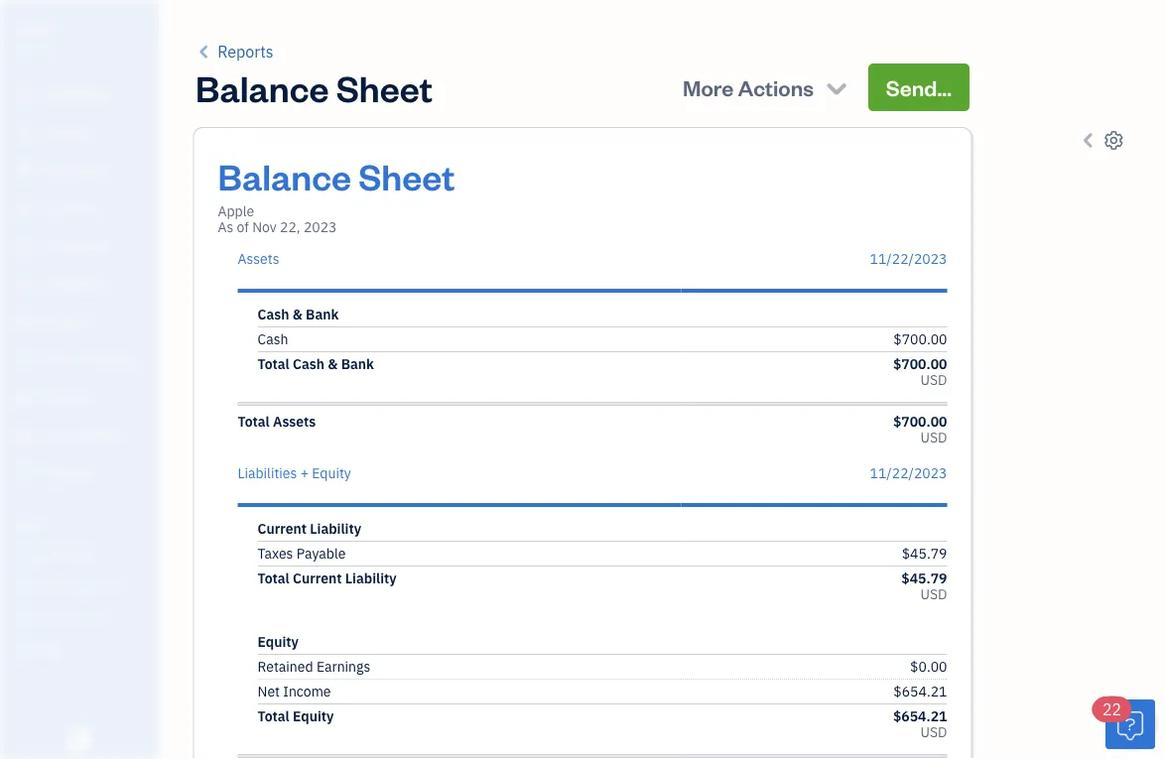 Task type: vqa. For each thing, say whether or not it's contained in the screenshot.
"a" inside the Assign a Project Manager Bring your team on board and choose who's responsible for keeping an eye on project progress. Learn More
no



Task type: locate. For each thing, give the bounding box(es) containing it.
0 vertical spatial $700.00 usd
[[893, 355, 948, 389]]

1 vertical spatial chevronleft image
[[1079, 128, 1100, 152]]

$45.79 for $45.79 usd
[[902, 569, 948, 588]]

11/22/2023 for $700.00
[[870, 250, 948, 268]]

money image
[[13, 388, 37, 408]]

cash
[[258, 305, 289, 324], [258, 330, 288, 348], [293, 355, 325, 373]]

1 vertical spatial cash
[[258, 330, 288, 348]]

3 usd from the top
[[921, 585, 948, 604]]

chevronleft image
[[196, 40, 214, 64], [1079, 128, 1100, 152]]

usd
[[921, 371, 948, 389], [921, 428, 948, 447], [921, 585, 948, 604], [921, 723, 948, 742]]

current down payable
[[293, 569, 342, 588]]

0 horizontal spatial chevronleft image
[[196, 40, 214, 64]]

balance sheet
[[196, 64, 433, 111]]

11/22/2023 for $45.79
[[870, 464, 948, 482]]

$0.00
[[910, 658, 948, 676]]

11/22/2023
[[870, 250, 948, 268], [870, 464, 948, 482]]

1 vertical spatial sheet
[[359, 152, 455, 199]]

1 vertical spatial $654.21
[[893, 707, 948, 726]]

$45.79
[[902, 545, 948, 563], [902, 569, 948, 588]]

4 usd from the top
[[921, 723, 948, 742]]

earnings
[[317, 658, 371, 676]]

balance inside balance sheet apple as of nov 22, 2023
[[218, 152, 351, 199]]

apple inside main element
[[16, 17, 59, 38]]

liability down payable
[[345, 569, 397, 588]]

bank
[[306, 305, 339, 324], [341, 355, 374, 373]]

equity down income
[[293, 707, 334, 726]]

total
[[258, 355, 290, 373], [238, 412, 270, 431], [258, 569, 290, 588], [258, 707, 290, 726]]

items and services image
[[15, 578, 153, 594]]

1 vertical spatial balance
[[218, 152, 351, 199]]

balance
[[196, 64, 329, 111], [218, 152, 351, 199]]

$45.79 usd
[[902, 569, 948, 604]]

0 horizontal spatial bank
[[306, 305, 339, 324]]

$700.00 usd for total
[[893, 355, 948, 389]]

settings image
[[15, 641, 153, 657]]

total down taxes
[[258, 569, 290, 588]]

assets up liabilities + equity
[[273, 412, 316, 431]]

0 vertical spatial apple
[[16, 17, 59, 38]]

equity up retained
[[258, 633, 299, 651]]

liability up payable
[[310, 520, 361, 538]]

usd for total current liability
[[921, 585, 948, 604]]

$700.00
[[894, 330, 948, 348], [893, 355, 948, 373], [893, 412, 948, 431]]

$45.79 up the "$0.00"
[[902, 569, 948, 588]]

0 vertical spatial balance
[[196, 64, 329, 111]]

balance up 22,
[[218, 152, 351, 199]]

chevronleft image left settingscog image
[[1079, 128, 1100, 152]]

$700.00 for cash & bank
[[893, 355, 948, 373]]

0 vertical spatial 11/22/2023
[[870, 250, 948, 268]]

total for total cash & bank
[[258, 355, 290, 373]]

more
[[683, 73, 734, 101]]

usd inside "$654.21 usd"
[[921, 723, 948, 742]]

apple up owner
[[16, 17, 59, 38]]

$654.21
[[894, 683, 948, 701], [893, 707, 948, 726]]

total up liabilities
[[238, 412, 270, 431]]

current
[[258, 520, 307, 538], [293, 569, 342, 588]]

1 horizontal spatial bank
[[341, 355, 374, 373]]

assets
[[238, 250, 279, 268], [273, 412, 316, 431]]

equity right +
[[312, 464, 351, 482]]

liabilities + equity
[[238, 464, 351, 482]]

2 vertical spatial equity
[[293, 707, 334, 726]]

report image
[[13, 464, 37, 483]]

2 $45.79 from the top
[[902, 569, 948, 588]]

chevronleft image left reports
[[196, 40, 214, 64]]

1 $45.79 from the top
[[902, 545, 948, 563]]

1 vertical spatial $700.00
[[893, 355, 948, 373]]

&
[[293, 305, 303, 324], [328, 355, 338, 373]]

sheet inside balance sheet apple as of nov 22, 2023
[[359, 152, 455, 199]]

reports
[[218, 41, 274, 62]]

& down cash & bank
[[328, 355, 338, 373]]

total down net
[[258, 707, 290, 726]]

more actions button
[[673, 64, 861, 111]]

nov
[[252, 218, 277, 236]]

1 $700.00 usd from the top
[[893, 355, 948, 389]]

1 usd from the top
[[921, 371, 948, 389]]

of
[[237, 218, 249, 236]]

0 vertical spatial $654.21
[[894, 683, 948, 701]]

1 vertical spatial &
[[328, 355, 338, 373]]

1 vertical spatial 11/22/2023
[[870, 464, 948, 482]]

0 horizontal spatial apple
[[16, 17, 59, 38]]

0 vertical spatial $45.79
[[902, 545, 948, 563]]

project image
[[13, 313, 37, 333]]

$654.21 usd
[[893, 707, 948, 742]]

0 vertical spatial liability
[[310, 520, 361, 538]]

22,
[[280, 218, 300, 236]]

$654.21 for $654.21
[[894, 683, 948, 701]]

usd inside $45.79 usd
[[921, 585, 948, 604]]

22 button
[[1093, 697, 1156, 750]]

$45.79 for $45.79
[[902, 545, 948, 563]]

1 vertical spatial $700.00 usd
[[893, 412, 948, 447]]

22
[[1103, 699, 1122, 720]]

assets down nov
[[238, 250, 279, 268]]

2 vertical spatial $700.00
[[893, 412, 948, 431]]

equity
[[312, 464, 351, 482], [258, 633, 299, 651], [293, 707, 334, 726]]

$45.79 up $45.79 usd
[[902, 545, 948, 563]]

total assets
[[238, 412, 316, 431]]

1 vertical spatial $45.79
[[902, 569, 948, 588]]

2 11/22/2023 from the top
[[870, 464, 948, 482]]

current up taxes
[[258, 520, 307, 538]]

1 horizontal spatial &
[[328, 355, 338, 373]]

$654.21 for $654.21 usd
[[893, 707, 948, 726]]

cash for cash & bank
[[258, 305, 289, 324]]

0 vertical spatial bank
[[306, 305, 339, 324]]

apple inside balance sheet apple as of nov 22, 2023
[[218, 202, 254, 220]]

total down cash & bank
[[258, 355, 290, 373]]

1 horizontal spatial apple
[[218, 202, 254, 220]]

0 vertical spatial chevronleft image
[[196, 40, 214, 64]]

1 vertical spatial bank
[[341, 355, 374, 373]]

& up total cash & bank
[[293, 305, 303, 324]]

0 vertical spatial cash
[[258, 305, 289, 324]]

apple
[[16, 17, 59, 38], [218, 202, 254, 220]]

apple left 22,
[[218, 202, 254, 220]]

balance for balance sheet
[[196, 64, 329, 111]]

chevrondown image
[[823, 73, 851, 101]]

1 vertical spatial apple
[[218, 202, 254, 220]]

liability
[[310, 520, 361, 538], [345, 569, 397, 588]]

$700.00 usd
[[893, 355, 948, 389], [893, 412, 948, 447]]

0 vertical spatial sheet
[[336, 64, 433, 111]]

0 vertical spatial $700.00
[[894, 330, 948, 348]]

2 $700.00 usd from the top
[[893, 412, 948, 447]]

taxes payable
[[258, 545, 346, 563]]

sheet for balance sheet apple as of nov 22, 2023
[[359, 152, 455, 199]]

main element
[[0, 0, 208, 759]]

0 vertical spatial current
[[258, 520, 307, 538]]

sheet
[[336, 64, 433, 111], [359, 152, 455, 199]]

balance down reports
[[196, 64, 329, 111]]

1 11/22/2023 from the top
[[870, 250, 948, 268]]

0 horizontal spatial &
[[293, 305, 303, 324]]

send…
[[886, 73, 952, 101]]



Task type: describe. For each thing, give the bounding box(es) containing it.
estimate image
[[13, 162, 37, 182]]

total for total equity
[[258, 707, 290, 726]]

reports button
[[196, 40, 274, 64]]

0 vertical spatial assets
[[238, 250, 279, 268]]

usd for total equity
[[921, 723, 948, 742]]

timer image
[[13, 350, 37, 370]]

$700.00 usd for total assets
[[893, 412, 948, 447]]

0 vertical spatial equity
[[312, 464, 351, 482]]

current liability
[[258, 520, 361, 538]]

team members image
[[15, 546, 153, 562]]

retained
[[258, 658, 313, 676]]

1 vertical spatial equity
[[258, 633, 299, 651]]

total for total assets
[[238, 412, 270, 431]]

more actions
[[683, 73, 814, 101]]

chart image
[[13, 426, 37, 446]]

balance for balance sheet apple as of nov 22, 2023
[[218, 152, 351, 199]]

1 vertical spatial liability
[[345, 569, 397, 588]]

net
[[258, 683, 280, 701]]

2 vertical spatial cash
[[293, 355, 325, 373]]

apps image
[[15, 514, 153, 530]]

total for total current liability
[[258, 569, 290, 588]]

actions
[[738, 73, 814, 101]]

$700.00 for assets
[[893, 412, 948, 431]]

bank connections image
[[15, 610, 153, 625]]

total cash & bank
[[258, 355, 374, 373]]

2023
[[304, 218, 337, 236]]

settingscog image
[[1104, 128, 1124, 152]]

sheet for balance sheet
[[336, 64, 433, 111]]

total equity
[[258, 707, 334, 726]]

as
[[218, 218, 234, 236]]

balance sheet apple as of nov 22, 2023
[[218, 152, 455, 236]]

payment image
[[13, 237, 37, 257]]

send… button
[[868, 64, 970, 111]]

liabilities
[[238, 464, 297, 482]]

payable
[[297, 545, 346, 563]]

1 vertical spatial assets
[[273, 412, 316, 431]]

total current liability
[[258, 569, 397, 588]]

taxes
[[258, 545, 293, 563]]

apple owner
[[16, 17, 59, 56]]

dashboard image
[[13, 86, 37, 106]]

expense image
[[13, 275, 37, 295]]

income
[[283, 683, 331, 701]]

cash & bank
[[258, 305, 339, 324]]

resource center badge image
[[1106, 700, 1156, 750]]

0 vertical spatial &
[[293, 305, 303, 324]]

owner
[[16, 40, 52, 56]]

usd for total cash & bank
[[921, 371, 948, 389]]

1 vertical spatial current
[[293, 569, 342, 588]]

retained earnings
[[258, 658, 371, 676]]

2 usd from the top
[[921, 428, 948, 447]]

client image
[[13, 124, 37, 144]]

freshbooks image
[[64, 728, 95, 752]]

1 horizontal spatial chevronleft image
[[1079, 128, 1100, 152]]

invoice image
[[13, 200, 37, 219]]

+
[[300, 464, 309, 482]]

cash for cash
[[258, 330, 288, 348]]

net income
[[258, 683, 331, 701]]



